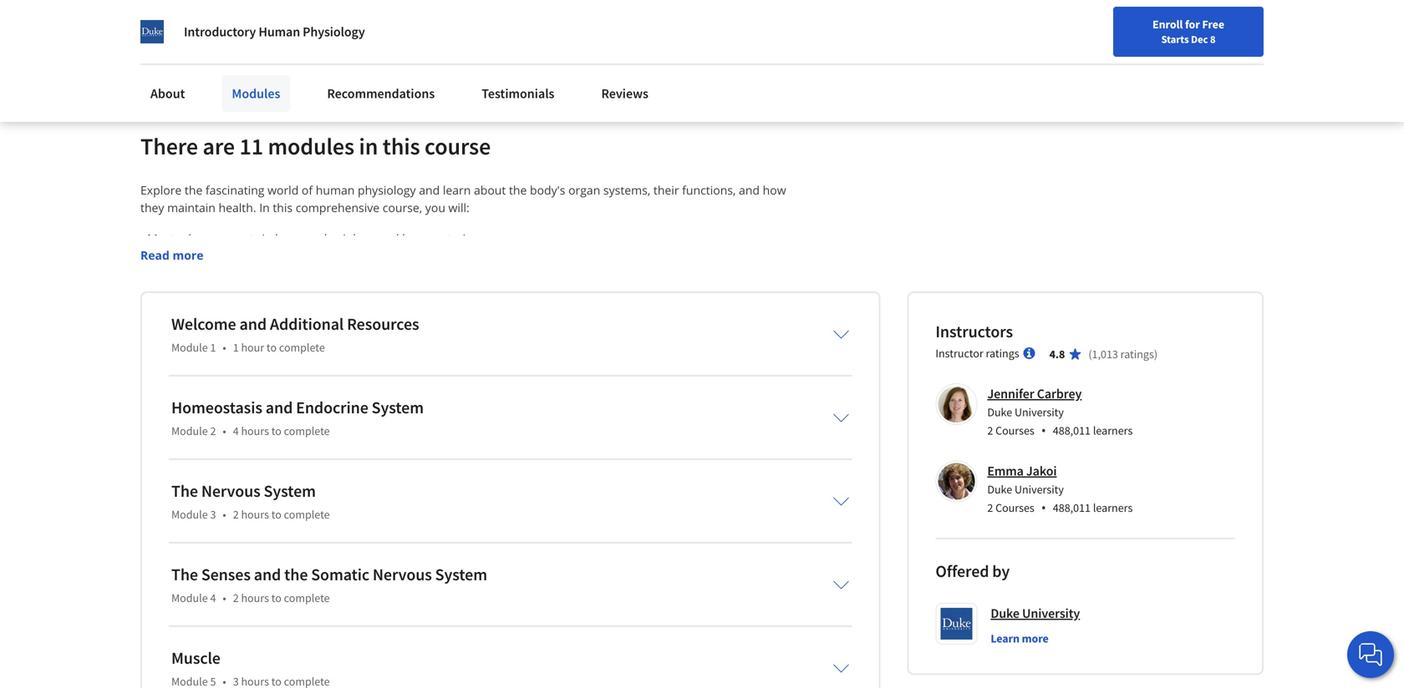 Task type: describe. For each thing, give the bounding box(es) containing it.
upon
[[187, 336, 216, 352]]

learn more
[[991, 632, 1049, 647]]

1 vertical spatial on
[[691, 389, 706, 405]]

• for welcome
[[223, 340, 226, 355]]

and up reproductive
[[488, 248, 509, 264]]

university for carbrey
[[1015, 405, 1064, 420]]

respiratory,
[[422, 248, 485, 264]]

recommendations link
[[317, 75, 445, 112]]

2 inside jennifer carbrey duke university 2 courses • 488,011 learners
[[988, 424, 993, 439]]

healthcare
[[331, 319, 389, 335]]

you inside explore the fascinating world of human physiology and learn about the body's organ systems, their functions, and how they maintain health. in this comprehensive course, you will:
[[425, 200, 445, 216]]

in right media
[[329, 28, 339, 44]]

a down building
[[140, 354, 147, 370]]

more for read more
[[173, 248, 204, 264]]

incredible
[[360, 406, 414, 422]]

fascinating
[[206, 182, 265, 198]]

human down resources
[[357, 336, 396, 352]]

2 vertical spatial on
[[326, 406, 341, 422]]

3 - from the top
[[140, 266, 144, 282]]

comprehensive
[[296, 200, 380, 216]]

• inside the nervous system module 3 • 2 hours to complete
[[223, 508, 226, 523]]

their
[[654, 182, 679, 198]]

offered by
[[936, 562, 1010, 582]]

physiology for muscles,
[[317, 231, 375, 247]]

module inside the nervous system module 3 • 2 hours to complete
[[171, 508, 208, 523]]

this inside explore the fascinating world of human physiology and learn about the body's organ systems, their functions, and how they maintain health. in this comprehensive course, you will:
[[273, 200, 293, 216]]

nervous inside the nervous system module 3 • 2 hours to complete
[[201, 481, 261, 502]]

4 inside 'the senses and the somatic nervous system module 4 • 2 hours to complete'
[[210, 591, 216, 606]]

vr
[[737, 389, 751, 405]]

4 inside homeostasis and endocrine system module 2 • 4 hours to complete
[[233, 424, 239, 439]]

module inside homeostasis and endocrine system module 2 • 4 hours to complete
[[171, 424, 208, 439]]

hours inside the nervous system module 3 • 2 hours to complete
[[241, 508, 269, 523]]

and up cardiovascular,
[[378, 231, 399, 247]]

0 horizontal spatial of
[[242, 266, 253, 282]]

the inside 'the senses and the somatic nervous system module 4 • 2 hours to complete'
[[284, 565, 308, 586]]

and down way on the bottom right of page
[[761, 424, 782, 440]]

4.8
[[1050, 347, 1065, 362]]

for up hour
[[259, 319, 275, 335]]

homeostasis
[[402, 231, 471, 247]]

show notifications image
[[1179, 21, 1199, 41]]

course up the learn
[[425, 132, 491, 161]]

system inside homeostasis and endocrine system module 2 • 4 hours to complete
[[372, 398, 424, 419]]

2 inside emma jakoi duke university 2 courses • 488,011 learners
[[988, 501, 993, 516]]

instructor ratings
[[936, 346, 1020, 361]]

hours inside 'the senses and the somatic nervous system module 4 • 2 hours to complete'
[[241, 591, 269, 606]]

about
[[474, 182, 506, 198]]

share it on social media and in your performance review
[[169, 28, 482, 44]]

1 vertical spatial this
[[453, 336, 475, 352]]

0 vertical spatial your
[[342, 28, 367, 44]]

introductory
[[184, 23, 256, 40]]

offered
[[936, 562, 989, 582]]

read
[[140, 248, 170, 264]]

2 inside homeostasis and endocrine system module 2 • 4 hours to complete
[[210, 424, 216, 439]]

2 horizontal spatial of
[[343, 336, 354, 352]]

body.
[[560, 406, 591, 422]]

way
[[766, 406, 787, 422]]

enhance
[[206, 389, 253, 405]]

488,011 for jakoi
[[1053, 501, 1091, 516]]

• for jennifer
[[1041, 422, 1046, 440]]

1,013
[[1092, 347, 1118, 362]]

normal
[[220, 442, 260, 457]]

1 horizontal spatial ratings
[[1121, 347, 1154, 362]]

muscles,
[[299, 266, 347, 282]]

emma
[[988, 463, 1024, 480]]

1 horizontal spatial this
[[383, 132, 420, 161]]

additional
[[270, 314, 344, 335]]

the right the about
[[509, 182, 527, 198]]

situations
[[301, 284, 355, 299]]

reviews link
[[591, 75, 659, 112]]

course up upon
[[166, 319, 202, 335]]

anatomy.
[[399, 336, 450, 352]]

nervous inside 'the senses and the somatic nervous system module 4 • 2 hours to complete'
[[373, 565, 432, 586]]

platforms,
[[187, 406, 243, 422]]

modules
[[232, 85, 280, 102]]

to inside welcome and additional resources module 1 • 1 hour to complete
[[267, 340, 277, 355]]

for left mcat
[[649, 336, 665, 352]]

complete inside homeostasis and endocrine system module 2 • 4 hours to complete
[[284, 424, 330, 439]]

endocrine
[[296, 398, 368, 419]]

pressure.
[[386, 442, 438, 457]]

1 horizontal spatial an
[[530, 336, 543, 352]]

system inside the nervous system module 3 • 2 hours to complete
[[264, 481, 316, 502]]

functions,
[[682, 182, 736, 198]]

human
[[259, 23, 300, 40]]

instructors
[[936, 322, 1013, 342]]

0 vertical spatial systems
[[554, 248, 599, 264]]

jennifer carbrey image
[[938, 386, 975, 423]]

( 1,013 ratings )
[[1089, 347, 1158, 362]]

delve
[[147, 248, 178, 264]]

starts
[[1161, 33, 1189, 46]]

11
[[239, 132, 263, 161]]

resource
[[598, 336, 646, 352]]

knowledge
[[181, 284, 240, 299]]

for down upon
[[204, 354, 220, 370]]

anyone
[[495, 319, 535, 335]]

professionals.
[[260, 354, 336, 370]]

virtually
[[491, 424, 534, 440]]

enroll for free starts dec 8
[[1153, 17, 1225, 46]]

maintain
[[167, 200, 216, 216]]

to inside the nervous system module 3 • 2 hours to complete
[[271, 508, 282, 523]]

2 inside the nervous system module 3 • 2 hours to complete
[[233, 508, 239, 523]]

2 vertical spatial physiology
[[652, 319, 710, 335]]

1 vertical spatial systems
[[537, 266, 581, 282]]

jennifer carbrey duke university 2 courses • 488,011 learners
[[988, 386, 1133, 440]]

the up "maintain"
[[185, 182, 203, 198]]

(vr)
[[543, 389, 564, 405]]

and up return
[[185, 424, 206, 440]]

medical
[[382, 284, 424, 299]]

understand
[[209, 424, 272, 440]]

as
[[140, 389, 153, 405]]

recommendations
[[327, 85, 435, 102]]

offers
[[659, 406, 691, 422]]

explore
[[140, 424, 182, 440]]

hours inside homeostasis and endocrine system module 2 • 4 hours to complete
[[241, 424, 269, 439]]

emma jakoi link
[[988, 463, 1057, 480]]

courses for jennifer
[[996, 424, 1035, 439]]

1 horizontal spatial is
[[518, 336, 527, 352]]

duke university
[[991, 606, 1080, 623]]

)
[[1154, 347, 1158, 362]]

1 vertical spatial life
[[557, 442, 573, 457]]

in down recommendations link
[[359, 132, 378, 161]]

course down virtually
[[464, 442, 501, 457]]

how
[[763, 182, 786, 198]]

welcome
[[171, 314, 236, 335]]

the inside - master key concepts in human physiology and homeostasis - delve into the nervous, endocrine, cardiovascular, respiratory, and urinary systems - examine the role of senses, muscles, gastrointestinal, and reproductive systems - apply knowledge to real-life situations and medical conditions this course is perfect for students, healthcare professionals, and anyone interested in human physiology and biology, building upon a basic understanding of human anatomy. this course is an excellent resource for mcat preparation or as a refresher for health professionals. as a bonus, enhance your learning with a unique immersive virtual reality (vr) experience, accessible on both vr and desktop platforms, that takes you on an incredible journey inside the human body. this course offers a captivating way to explore and understand complex physiological concepts, as you virtually shrink to navigate through blood vessels and then return to normal size to measure blood pressure. the course comes to life as an educational adventure.
[[441, 442, 461, 457]]

educational
[[608, 442, 672, 457]]

0 horizontal spatial life
[[282, 284, 298, 299]]

health.
[[219, 200, 256, 216]]

system inside 'the senses and the somatic nervous system module 4 • 2 hours to complete'
[[435, 565, 487, 586]]

a right as
[[156, 389, 163, 405]]

homeostasis and endocrine system module 2 • 4 hours to complete
[[171, 398, 424, 439]]

duke for emma jakoi
[[988, 483, 1012, 498]]

will:
[[449, 200, 470, 216]]

0 horizontal spatial you
[[303, 406, 323, 422]]

world
[[268, 182, 299, 198]]

experience,
[[567, 389, 630, 405]]

2 vertical spatial duke
[[991, 606, 1020, 623]]

488,011 for carbrey
[[1053, 424, 1091, 439]]

and inside 'the senses and the somatic nervous system module 4 • 2 hours to complete'
[[254, 565, 281, 586]]

module inside 'the senses and the somatic nervous system module 4 • 2 hours to complete'
[[171, 591, 208, 606]]

- master key concepts in human physiology and homeostasis - delve into the nervous, endocrine, cardiovascular, respiratory, and urinary systems - examine the role of senses, muscles, gastrointestinal, and reproductive systems - apply knowledge to real-life situations and medical conditions this course is perfect for students, healthcare professionals, and anyone interested in human physiology and biology, building upon a basic understanding of human anatomy. this course is an excellent resource for mcat preparation or as a refresher for health professionals. as a bonus, enhance your learning with a unique immersive virtual reality (vr) experience, accessible on both vr and desktop platforms, that takes you on an incredible journey inside the human body. this course offers a captivating way to explore and understand complex physiological concepts, as you virtually shrink to navigate through blood vessels and then return to normal size to measure blood pressure. the course comes to life as an educational adventure.
[[140, 231, 805, 457]]

duke for jennifer carbrey
[[988, 405, 1012, 420]]

somatic
[[311, 565, 369, 586]]

mcat
[[668, 336, 700, 352]]

module inside welcome and additional resources module 1 • 1 hour to complete
[[171, 340, 208, 355]]

0 horizontal spatial ratings
[[986, 346, 1020, 361]]

and left anyone
[[471, 319, 492, 335]]

endocrine,
[[276, 248, 334, 264]]

0 horizontal spatial is
[[205, 319, 214, 335]]

unique
[[367, 389, 406, 405]]

reality
[[506, 389, 540, 405]]

0 vertical spatial this
[[140, 319, 163, 335]]

of inside explore the fascinating world of human physiology and learn about the body's organ systems, their functions, and how they maintain health. in this comprehensive course, you will:
[[302, 182, 313, 198]]

accessible
[[633, 389, 688, 405]]

hour
[[241, 340, 264, 355]]

with
[[331, 389, 355, 405]]

there are 11 modules in this course
[[140, 132, 491, 161]]

the nervous system module 3 • 2 hours to complete
[[171, 481, 330, 523]]

a right with
[[358, 389, 364, 405]]



Task type: locate. For each thing, give the bounding box(es) containing it.
3 hours from the top
[[241, 591, 269, 606]]

0 horizontal spatial 4
[[210, 591, 216, 606]]

in up "resource"
[[597, 319, 607, 335]]

1 vertical spatial physiology
[[317, 231, 375, 247]]

0 horizontal spatial this
[[140, 319, 163, 335]]

488,011
[[1053, 424, 1091, 439], [1053, 501, 1091, 516]]

more inside button
[[1022, 632, 1049, 647]]

488,011 inside emma jakoi duke university 2 courses • 488,011 learners
[[1053, 501, 1091, 516]]

and up basic
[[239, 314, 267, 335]]

a right 'offers'
[[694, 406, 700, 422]]

learners inside emma jakoi duke university 2 courses • 488,011 learners
[[1093, 501, 1133, 516]]

to inside homeostasis and endocrine system module 2 • 4 hours to complete
[[271, 424, 282, 439]]

university inside jennifer carbrey duke university 2 courses • 488,011 learners
[[1015, 405, 1064, 420]]

1 vertical spatial more
[[1022, 632, 1049, 647]]

concepts,
[[398, 424, 450, 440]]

human inside explore the fascinating world of human physiology and learn about the body's organ systems, their functions, and how they maintain health. in this comprehensive course, you will:
[[316, 182, 355, 198]]

- up read
[[140, 231, 144, 247]]

this down recommendations link
[[383, 132, 420, 161]]

learners for jennifer carbrey
[[1093, 424, 1133, 439]]

1 vertical spatial you
[[303, 406, 323, 422]]

• for emma
[[1041, 499, 1046, 517]]

your inside - master key concepts in human physiology and homeostasis - delve into the nervous, endocrine, cardiovascular, respiratory, and urinary systems - examine the role of senses, muscles, gastrointestinal, and reproductive systems - apply knowledge to real-life situations and medical conditions this course is perfect for students, healthcare professionals, and anyone interested in human physiology and biology, building upon a basic understanding of human anatomy. this course is an excellent resource for mcat preparation or as a refresher for health professionals. as a bonus, enhance your learning with a unique immersive virtual reality (vr) experience, accessible on both vr and desktop platforms, that takes you on an incredible journey inside the human body. this course offers a captivating way to explore and understand complex physiological concepts, as you virtually shrink to navigate through blood vessels and then return to normal size to measure blood pressure. the course comes to life as an educational adventure.
[[256, 389, 281, 405]]

1 courses from the top
[[996, 424, 1035, 439]]

you left will:
[[425, 200, 445, 216]]

1 module from the top
[[171, 340, 208, 355]]

module
[[171, 340, 208, 355], [171, 424, 208, 439], [171, 508, 208, 523], [171, 591, 208, 606]]

blood
[[684, 424, 716, 440], [352, 442, 383, 457]]

systems right urinary at left
[[554, 248, 599, 264]]

university inside emma jakoi duke university 2 courses • 488,011 learners
[[1015, 483, 1064, 498]]

the down return
[[171, 481, 198, 502]]

coursera career certificate image
[[948, 0, 1226, 95]]

this down experience,
[[594, 406, 616, 422]]

2 horizontal spatial an
[[591, 442, 605, 457]]

module down the welcome
[[171, 340, 208, 355]]

in
[[259, 200, 270, 216]]

in
[[329, 28, 339, 44], [359, 132, 378, 161], [262, 231, 272, 247], [597, 319, 607, 335]]

0 vertical spatial duke
[[988, 405, 1012, 420]]

basic
[[229, 336, 256, 352]]

1 1 from the left
[[210, 340, 216, 355]]

hours
[[241, 424, 269, 439], [241, 508, 269, 523], [241, 591, 269, 606]]

read more
[[140, 248, 204, 264]]

2 hours from the top
[[241, 508, 269, 523]]

blood down physiological
[[352, 442, 383, 457]]

duke up learn
[[991, 606, 1020, 623]]

a
[[219, 336, 226, 352], [140, 354, 147, 370], [156, 389, 163, 405], [358, 389, 364, 405], [694, 406, 700, 422]]

1 vertical spatial university
[[1015, 483, 1064, 498]]

2 vertical spatial an
[[591, 442, 605, 457]]

resources
[[347, 314, 419, 335]]

1 vertical spatial an
[[344, 406, 357, 422]]

more
[[173, 248, 204, 264], [1022, 632, 1049, 647]]

2 inside 'the senses and the somatic nervous system module 4 • 2 hours to complete'
[[233, 591, 239, 606]]

vessels
[[719, 424, 758, 440]]

0 horizontal spatial 1
[[210, 340, 216, 355]]

homeostasis
[[171, 398, 262, 419]]

0 horizontal spatial as
[[453, 424, 465, 440]]

and inside homeostasis and endocrine system module 2 • 4 hours to complete
[[266, 398, 293, 419]]

explore
[[140, 182, 182, 198]]

physiology inside explore the fascinating world of human physiology and learn about the body's organ systems, their functions, and how they maintain health. in this comprehensive course, you will:
[[358, 182, 416, 198]]

on right it
[[214, 28, 229, 44]]

1 left hour
[[233, 340, 239, 355]]

nervous
[[201, 481, 261, 502], [373, 565, 432, 586]]

2 right "3"
[[233, 508, 239, 523]]

488,011 down jakoi
[[1053, 501, 1091, 516]]

2 learners from the top
[[1093, 501, 1133, 516]]

your left performance
[[342, 28, 367, 44]]

welcome and additional resources module 1 • 1 hour to complete
[[171, 314, 419, 355]]

of down healthcare
[[343, 336, 354, 352]]

free
[[1202, 17, 1225, 32]]

reviews
[[601, 85, 649, 102]]

learners inside jennifer carbrey duke university 2 courses • 488,011 learners
[[1093, 424, 1133, 439]]

human up comprehensive
[[316, 182, 355, 198]]

duke down emma
[[988, 483, 1012, 498]]

1 horizontal spatial this
[[453, 336, 475, 352]]

complete down somatic
[[284, 591, 330, 606]]

hours down that
[[241, 424, 269, 439]]

and down respiratory,
[[440, 266, 461, 282]]

1 horizontal spatial you
[[425, 200, 445, 216]]

gastrointestinal,
[[350, 266, 437, 282]]

0 horizontal spatial on
[[214, 28, 229, 44]]

duke inside jennifer carbrey duke university 2 courses • 488,011 learners
[[988, 405, 1012, 420]]

1 vertical spatial your
[[256, 389, 281, 405]]

0 horizontal spatial your
[[256, 389, 281, 405]]

and up complex
[[266, 398, 293, 419]]

and right media
[[304, 28, 326, 44]]

duke university image
[[140, 20, 164, 43]]

1 vertical spatial blood
[[352, 442, 383, 457]]

into
[[181, 248, 202, 264]]

0 vertical spatial as
[[786, 336, 798, 352]]

emma jakoi image
[[938, 464, 975, 500]]

duke inside emma jakoi duke university 2 courses • 488,011 learners
[[988, 483, 1012, 498]]

• inside 'the senses and the somatic nervous system module 4 • 2 hours to complete'
[[223, 591, 226, 606]]

• left basic
[[223, 340, 226, 355]]

then
[[140, 442, 166, 457]]

module left "3"
[[171, 508, 208, 523]]

• inside homeostasis and endocrine system module 2 • 4 hours to complete
[[223, 424, 226, 439]]

nervous,
[[226, 248, 273, 264]]

2 down emma
[[988, 501, 993, 516]]

complete inside welcome and additional resources module 1 • 1 hour to complete
[[279, 340, 325, 355]]

courses inside emma jakoi duke university 2 courses • 488,011 learners
[[996, 501, 1035, 516]]

nervous up "3"
[[201, 481, 261, 502]]

life
[[282, 284, 298, 299], [557, 442, 573, 457]]

and left the learn
[[419, 182, 440, 198]]

university for jakoi
[[1015, 483, 1064, 498]]

0 vertical spatial 488,011
[[1053, 424, 1091, 439]]

the up virtually
[[498, 406, 515, 422]]

on left both
[[691, 389, 706, 405]]

and down the gastrointestinal,
[[358, 284, 379, 299]]

in up nervous,
[[262, 231, 272, 247]]

courses for emma
[[996, 501, 1035, 516]]

ratings right 1,013 in the bottom of the page
[[1121, 347, 1154, 362]]

learn
[[991, 632, 1020, 647]]

488,011 down carbrey
[[1053, 424, 1091, 439]]

0 vertical spatial more
[[173, 248, 204, 264]]

1 vertical spatial of
[[242, 266, 253, 282]]

2 vertical spatial you
[[468, 424, 488, 440]]

course up through
[[619, 406, 656, 422]]

and up preparation
[[713, 319, 734, 335]]

2 horizontal spatial you
[[468, 424, 488, 440]]

1 horizontal spatial 1
[[233, 340, 239, 355]]

3 module from the top
[[171, 508, 208, 523]]

the left the senses
[[171, 565, 198, 586]]

of down nervous,
[[242, 266, 253, 282]]

for inside the enroll for free starts dec 8
[[1185, 17, 1200, 32]]

4 - from the top
[[140, 284, 144, 299]]

0 vertical spatial an
[[530, 336, 543, 352]]

1 down the welcome
[[210, 340, 216, 355]]

0 vertical spatial the
[[441, 442, 461, 457]]

body's
[[530, 182, 565, 198]]

module down the senses
[[171, 591, 208, 606]]

on
[[214, 28, 229, 44], [691, 389, 706, 405], [326, 406, 341, 422]]

• inside jennifer carbrey duke university 2 courses • 488,011 learners
[[1041, 422, 1046, 440]]

1 horizontal spatial system
[[372, 398, 424, 419]]

0 vertical spatial courses
[[996, 424, 1035, 439]]

modules
[[268, 132, 354, 161]]

2 vertical spatial hours
[[241, 591, 269, 606]]

both
[[709, 389, 734, 405]]

0 vertical spatial learners
[[1093, 424, 1133, 439]]

0 vertical spatial 4
[[233, 424, 239, 439]]

and right the senses
[[254, 565, 281, 586]]

an
[[530, 336, 543, 352], [344, 406, 357, 422], [591, 442, 605, 457]]

as
[[786, 336, 798, 352], [453, 424, 465, 440], [576, 442, 588, 457]]

1 vertical spatial courses
[[996, 501, 1035, 516]]

complete inside the nervous system module 3 • 2 hours to complete
[[284, 508, 330, 523]]

preparation
[[703, 336, 768, 352]]

1 horizontal spatial nervous
[[373, 565, 432, 586]]

health
[[223, 354, 257, 370]]

1 vertical spatial duke
[[988, 483, 1012, 498]]

excellent
[[546, 336, 595, 352]]

is down anyone
[[518, 336, 527, 352]]

nervous right somatic
[[373, 565, 432, 586]]

measure
[[301, 442, 349, 457]]

as down body. at bottom
[[576, 442, 588, 457]]

1
[[210, 340, 216, 355], [233, 340, 239, 355]]

0 vertical spatial is
[[205, 319, 214, 335]]

2 488,011 from the top
[[1053, 501, 1091, 516]]

the up knowledge
[[197, 266, 215, 282]]

1 horizontal spatial life
[[557, 442, 573, 457]]

real-
[[257, 284, 282, 299]]

2 vertical spatial this
[[594, 406, 616, 422]]

and
[[304, 28, 326, 44], [419, 182, 440, 198], [739, 182, 760, 198], [378, 231, 399, 247], [488, 248, 509, 264], [440, 266, 461, 282], [358, 284, 379, 299], [239, 314, 267, 335], [471, 319, 492, 335], [713, 319, 734, 335], [754, 389, 775, 405], [266, 398, 293, 419], [185, 424, 206, 440], [761, 424, 782, 440], [254, 565, 281, 586]]

life down shrink
[[557, 442, 573, 457]]

1 vertical spatial is
[[518, 336, 527, 352]]

complete down the students,
[[279, 340, 325, 355]]

virtual
[[469, 389, 503, 405]]

1 learners from the top
[[1093, 424, 1133, 439]]

explore the fascinating world of human physiology and learn about the body's organ systems, their functions, and how they maintain health. in this comprehensive course, you will:
[[140, 182, 789, 216]]

1 488,011 from the top
[[1053, 424, 1091, 439]]

0 vertical spatial nervous
[[201, 481, 261, 502]]

complete down the measure
[[284, 508, 330, 523]]

physiological
[[325, 424, 395, 440]]

4 down the senses
[[210, 591, 216, 606]]

an down navigate
[[591, 442, 605, 457]]

the right into
[[205, 248, 223, 264]]

perfect
[[217, 319, 256, 335]]

2 vertical spatial university
[[1022, 606, 1080, 623]]

the down "concepts,"
[[441, 442, 461, 457]]

more down duke university
[[1022, 632, 1049, 647]]

to inside 'the senses and the somatic nervous system module 4 • 2 hours to complete'
[[271, 591, 282, 606]]

0 vertical spatial this
[[383, 132, 420, 161]]

1 vertical spatial this
[[273, 200, 293, 216]]

1 vertical spatial system
[[264, 481, 316, 502]]

courses inside jennifer carbrey duke university 2 courses • 488,011 learners
[[996, 424, 1035, 439]]

duke university link
[[991, 604, 1080, 624]]

learners
[[1093, 424, 1133, 439], [1093, 501, 1133, 516]]

as right or
[[786, 336, 798, 352]]

0 horizontal spatial more
[[173, 248, 204, 264]]

is up upon
[[205, 319, 214, 335]]

• inside emma jakoi duke university 2 courses • 488,011 learners
[[1041, 499, 1046, 517]]

human up "resource"
[[610, 319, 649, 335]]

university
[[1015, 405, 1064, 420], [1015, 483, 1064, 498], [1022, 606, 1080, 623]]

1 vertical spatial nervous
[[373, 565, 432, 586]]

0 vertical spatial on
[[214, 28, 229, 44]]

you down 'inside'
[[468, 424, 488, 440]]

• down jennifer carbrey link
[[1041, 422, 1046, 440]]

enroll
[[1153, 17, 1183, 32]]

emma jakoi duke university 2 courses • 488,011 learners
[[988, 463, 1133, 517]]

complete up the measure
[[284, 424, 330, 439]]

human up "endocrine," on the top left
[[275, 231, 314, 247]]

1 vertical spatial as
[[453, 424, 465, 440]]

reproductive
[[464, 266, 534, 282]]

shrink
[[537, 424, 571, 440]]

urinary
[[512, 248, 551, 264]]

this
[[140, 319, 163, 335], [453, 336, 475, 352], [594, 406, 616, 422]]

1 vertical spatial hours
[[241, 508, 269, 523]]

professionals,
[[392, 319, 468, 335]]

• down the senses
[[223, 591, 226, 606]]

0 horizontal spatial blood
[[352, 442, 383, 457]]

for up dec
[[1185, 17, 1200, 32]]

• for homeostasis
[[223, 424, 226, 439]]

1 horizontal spatial your
[[342, 28, 367, 44]]

ratings down instructors
[[986, 346, 1020, 361]]

english
[[1084, 19, 1124, 36]]

muscle button
[[158, 637, 863, 689]]

systems,
[[603, 182, 651, 198]]

2 horizontal spatial this
[[594, 406, 616, 422]]

life down senses,
[[282, 284, 298, 299]]

2 horizontal spatial on
[[691, 389, 706, 405]]

apply
[[147, 284, 178, 299]]

2 module from the top
[[171, 424, 208, 439]]

1 vertical spatial learners
[[1093, 501, 1133, 516]]

1 vertical spatial the
[[171, 481, 198, 502]]

jennifer
[[988, 386, 1035, 403]]

1 vertical spatial 4
[[210, 591, 216, 606]]

0 vertical spatial you
[[425, 200, 445, 216]]

2 vertical spatial system
[[435, 565, 487, 586]]

and left the how
[[739, 182, 760, 198]]

0 vertical spatial life
[[282, 284, 298, 299]]

2 down the jennifer
[[988, 424, 993, 439]]

• inside welcome and additional resources module 1 • 1 hour to complete
[[223, 340, 226, 355]]

0 vertical spatial university
[[1015, 405, 1064, 420]]

testimonials link
[[472, 75, 565, 112]]

a left basic
[[219, 336, 226, 352]]

inside
[[462, 406, 494, 422]]

share
[[169, 28, 201, 44]]

organ
[[568, 182, 600, 198]]

physiology up mcat
[[652, 319, 710, 335]]

1 horizontal spatial on
[[326, 406, 341, 422]]

0 vertical spatial of
[[302, 182, 313, 198]]

on down with
[[326, 406, 341, 422]]

desktop
[[140, 406, 184, 422]]

0 vertical spatial blood
[[684, 424, 716, 440]]

1 hours from the top
[[241, 424, 269, 439]]

the inside 'the senses and the somatic nervous system module 4 • 2 hours to complete'
[[171, 565, 198, 586]]

1 vertical spatial 488,011
[[1053, 501, 1091, 516]]

more for learn more
[[1022, 632, 1049, 647]]

0 horizontal spatial system
[[264, 481, 316, 502]]

physiology for will:
[[358, 182, 416, 198]]

1 - from the top
[[140, 231, 144, 247]]

an down anyone
[[530, 336, 543, 352]]

0 horizontal spatial nervous
[[201, 481, 261, 502]]

2 vertical spatial of
[[343, 336, 354, 352]]

2 vertical spatial the
[[171, 565, 198, 586]]

0 vertical spatial physiology
[[358, 182, 416, 198]]

488,011 inside jennifer carbrey duke university 2 courses • 488,011 learners
[[1053, 424, 1091, 439]]

system
[[372, 398, 424, 419], [264, 481, 316, 502], [435, 565, 487, 586]]

course
[[425, 132, 491, 161], [166, 319, 202, 335], [478, 336, 515, 352], [619, 406, 656, 422], [464, 442, 501, 457]]

learning
[[284, 389, 328, 405]]

the for the nervous system
[[171, 481, 198, 502]]

of
[[302, 182, 313, 198], [242, 266, 253, 282], [343, 336, 354, 352]]

this down world
[[273, 200, 293, 216]]

this up building
[[140, 319, 163, 335]]

and right the vr
[[754, 389, 775, 405]]

None search field
[[238, 10, 640, 44]]

2 courses from the top
[[996, 501, 1035, 516]]

2 - from the top
[[140, 248, 144, 264]]

2 horizontal spatial system
[[435, 565, 487, 586]]

that
[[246, 406, 268, 422]]

about link
[[140, 75, 195, 112]]

blood up adventure.
[[684, 424, 716, 440]]

human down reality
[[518, 406, 557, 422]]

1 horizontal spatial of
[[302, 182, 313, 198]]

1 horizontal spatial more
[[1022, 632, 1049, 647]]

•
[[223, 340, 226, 355], [1041, 422, 1046, 440], [223, 424, 226, 439], [1041, 499, 1046, 517], [223, 508, 226, 523], [223, 591, 226, 606]]

0 vertical spatial system
[[372, 398, 424, 419]]

2 1 from the left
[[233, 340, 239, 355]]

2 vertical spatial as
[[576, 442, 588, 457]]

2 down platforms,
[[210, 424, 216, 439]]

and inside welcome and additional resources module 1 • 1 hour to complete
[[239, 314, 267, 335]]

1 horizontal spatial blood
[[684, 424, 716, 440]]

learners for emma jakoi
[[1093, 501, 1133, 516]]

through
[[637, 424, 681, 440]]

- down read
[[140, 266, 144, 282]]

0 vertical spatial hours
[[241, 424, 269, 439]]

the for the senses and the somatic nervous system
[[171, 565, 198, 586]]

2 horizontal spatial as
[[786, 336, 798, 352]]

this down the professionals,
[[453, 336, 475, 352]]

complete inside 'the senses and the somatic nervous system module 4 • 2 hours to complete'
[[284, 591, 330, 606]]

1 horizontal spatial 4
[[233, 424, 239, 439]]

• down platforms,
[[223, 424, 226, 439]]

more inside button
[[173, 248, 204, 264]]

physiology up course,
[[358, 182, 416, 198]]

of right world
[[302, 182, 313, 198]]

0 horizontal spatial this
[[273, 200, 293, 216]]

hours right "3"
[[241, 508, 269, 523]]

the inside the nervous system module 3 • 2 hours to complete
[[171, 481, 198, 502]]

• down jakoi
[[1041, 499, 1046, 517]]

they
[[140, 200, 164, 216]]

course down anyone
[[478, 336, 515, 352]]

chat with us image
[[1358, 642, 1384, 669]]

4 module from the top
[[171, 591, 208, 606]]

introductory human physiology
[[184, 23, 365, 40]]

courses down emma jakoi link
[[996, 501, 1035, 516]]

1 horizontal spatial as
[[576, 442, 588, 457]]

review
[[445, 28, 482, 44]]

as down 'inside'
[[453, 424, 465, 440]]

0 horizontal spatial an
[[344, 406, 357, 422]]



Task type: vqa. For each thing, say whether or not it's contained in the screenshot.


